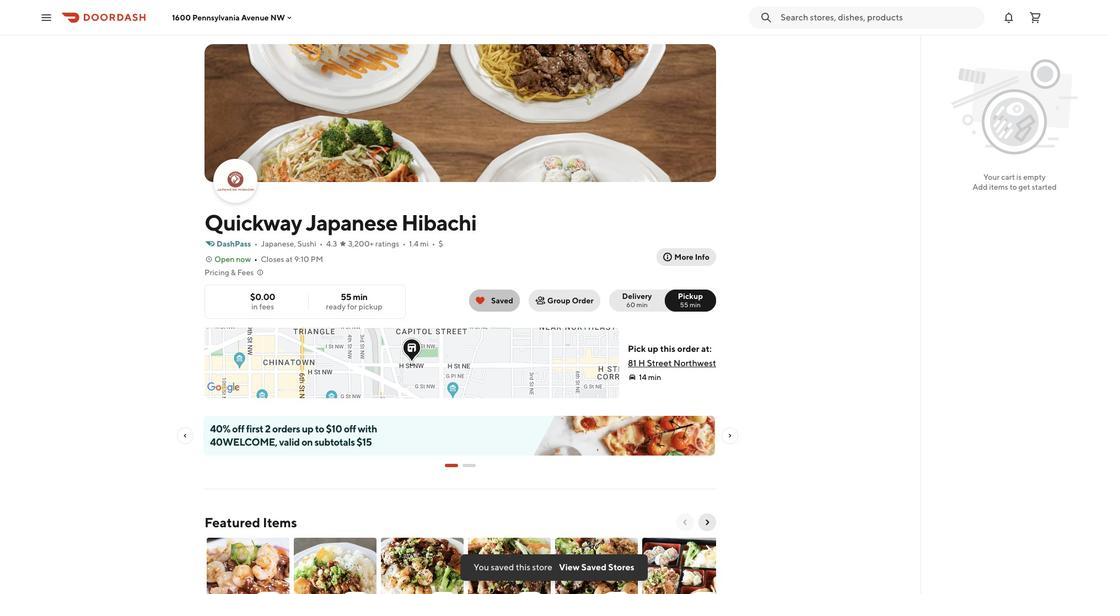 Task type: describe. For each thing, give the bounding box(es) containing it.
40welcome,
[[210, 436, 277, 448]]

valid
[[279, 436, 300, 448]]

for
[[347, 302, 357, 311]]

now
[[236, 255, 251, 264]]

beef & shrimp image
[[555, 538, 638, 594]]

$10
[[326, 423, 342, 435]]

55 min ready for pickup
[[326, 292, 383, 311]]

your cart is empty add items to get started
[[973, 173, 1057, 191]]

open menu image
[[40, 11, 53, 24]]

more info
[[675, 253, 710, 261]]

orders
[[272, 423, 300, 435]]

nw
[[270, 13, 285, 22]]

open now
[[215, 255, 251, 264]]

subtotals
[[315, 436, 355, 448]]

group order
[[548, 296, 594, 305]]

2
[[265, 423, 271, 435]]

japanese, sushi
[[261, 239, 317, 248]]

min right 14
[[648, 373, 662, 382]]

min inside '55 min ready for pickup'
[[353, 292, 368, 302]]

pennsylvania
[[192, 13, 240, 22]]

min inside the delivery 60 min
[[637, 301, 648, 309]]

featured items heading
[[205, 513, 297, 531]]

dashpass •
[[217, 239, 258, 248]]

open
[[215, 255, 235, 264]]

featured items
[[205, 515, 297, 530]]

Store search: begin typing to search for stores available on DoorDash text field
[[781, 11, 978, 23]]

on
[[302, 436, 313, 448]]

pricing
[[205, 268, 229, 277]]

up inside 40% off first 2 orders up to $10 off with 40welcome, valid on subtotals $15
[[302, 423, 313, 435]]

stores
[[609, 562, 635, 573]]

$0.00 in fees
[[250, 292, 275, 311]]

view saved stores button
[[559, 561, 635, 574]]

sushi
[[298, 239, 317, 248]]

at:
[[702, 344, 712, 354]]

next button of carousel image
[[703, 518, 712, 527]]

• down 'quickway'
[[254, 239, 258, 248]]

$
[[439, 239, 443, 248]]

store
[[532, 562, 553, 573]]

pickup
[[678, 292, 703, 301]]

group
[[548, 296, 571, 305]]

• left 4.3
[[320, 239, 323, 248]]

60
[[627, 301, 635, 309]]

40% off first 2 orders up to $10 off with 40welcome, valid on subtotals $15
[[210, 423, 377, 448]]

chicken, beef, & shrimp image
[[381, 538, 464, 594]]

items
[[990, 183, 1009, 191]]

saved button
[[469, 290, 520, 312]]

• closes at 9:10 pm
[[254, 255, 323, 264]]

you saved this store
[[474, 562, 553, 573]]

notification bell image
[[1003, 11, 1016, 24]]

info
[[695, 253, 710, 261]]

at
[[286, 255, 293, 264]]

fees
[[259, 302, 274, 311]]

add item to cart image for bento chicken image
[[697, 592, 712, 594]]

pricing & fees
[[205, 268, 254, 277]]

1600 pennsylvania avenue nw
[[172, 13, 285, 22]]

this for saved
[[516, 562, 531, 573]]

$15
[[357, 436, 372, 448]]

81 h street northwest link
[[628, 358, 716, 368]]

northwest
[[674, 358, 716, 368]]

$0.00
[[250, 292, 275, 302]]

delivery 60 min
[[622, 292, 652, 309]]

2 off from the left
[[344, 423, 356, 435]]

chicken & beef image
[[468, 538, 551, 594]]

dashpass
[[217, 239, 251, 248]]

empty
[[1024, 173, 1046, 181]]

in
[[252, 302, 258, 311]]

more info button
[[657, 248, 716, 266]]

map region
[[94, 234, 659, 517]]

chicken image
[[294, 538, 377, 594]]

avenue
[[241, 13, 269, 22]]

• left 1.4
[[403, 239, 406, 248]]

1600
[[172, 13, 191, 22]]

with
[[358, 423, 377, 435]]

select promotional banner element
[[445, 456, 476, 475]]

saved
[[491, 562, 514, 573]]

this for up
[[660, 344, 676, 354]]

1600 pennsylvania avenue nw button
[[172, 13, 294, 22]]

delivery
[[622, 292, 652, 301]]

add
[[973, 183, 988, 191]]



Task type: vqa. For each thing, say whether or not it's contained in the screenshot.
"R" inside the Matcha Einspanner dialog
no



Task type: locate. For each thing, give the bounding box(es) containing it.
street
[[647, 358, 672, 368]]

order
[[678, 344, 700, 354]]

55 up order
[[680, 301, 689, 309]]

&
[[231, 268, 236, 277]]

1 horizontal spatial this
[[660, 344, 676, 354]]

55 left the 'pickup'
[[341, 292, 351, 302]]

• right now on the left top of the page
[[254, 255, 258, 264]]

min right 'ready'
[[353, 292, 368, 302]]

None radio
[[609, 290, 672, 312], [665, 290, 716, 312], [609, 290, 672, 312], [665, 290, 716, 312]]

order
[[572, 296, 594, 305]]

first
[[246, 423, 263, 435]]

0 vertical spatial up
[[648, 344, 659, 354]]

0 vertical spatial to
[[1010, 183, 1018, 191]]

1 add item to cart image from the left
[[610, 592, 625, 594]]

add item to cart image for chicken & shrimp image
[[261, 592, 276, 594]]

3 add item to cart image from the left
[[435, 592, 451, 594]]

1.4 mi • $
[[409, 239, 443, 248]]

this
[[660, 344, 676, 354], [516, 562, 531, 573]]

• left $
[[432, 239, 435, 248]]

is
[[1017, 173, 1022, 181]]

4.3
[[326, 239, 337, 248]]

1 vertical spatial this
[[516, 562, 531, 573]]

55
[[341, 292, 351, 302], [680, 301, 689, 309]]

to
[[1010, 183, 1018, 191], [315, 423, 324, 435]]

off up 40welcome,
[[232, 423, 245, 435]]

order methods option group
[[609, 290, 716, 312]]

up
[[648, 344, 659, 354], [302, 423, 313, 435]]

40%
[[210, 423, 230, 435]]

0 horizontal spatial to
[[315, 423, 324, 435]]

0 horizontal spatial 55
[[341, 292, 351, 302]]

1 vertical spatial to
[[315, 423, 324, 435]]

japanese,
[[261, 239, 296, 248]]

4 add item to cart image from the left
[[523, 592, 538, 594]]

2 add item to cart image from the left
[[697, 592, 712, 594]]

quickway
[[205, 210, 302, 236]]

min right the 60
[[637, 301, 648, 309]]

you
[[474, 562, 489, 573]]

0 horizontal spatial saved
[[491, 296, 513, 305]]

h
[[639, 358, 645, 368]]

add item to cart image for the chicken image
[[348, 592, 363, 594]]

fees
[[237, 268, 254, 277]]

1 horizontal spatial add item to cart image
[[697, 592, 712, 594]]

add item to cart image for beef & shrimp image
[[610, 592, 625, 594]]

min inside the pickup 55 min
[[690, 301, 701, 309]]

3,200+
[[348, 239, 374, 248]]

to left get
[[1010, 183, 1018, 191]]

quickway japanese hibachi
[[205, 210, 477, 236]]

1 horizontal spatial up
[[648, 344, 659, 354]]

up up street on the right of the page
[[648, 344, 659, 354]]

add item to cart image
[[610, 592, 625, 594], [697, 592, 712, 594]]

pricing & fees button
[[205, 267, 265, 278]]

previous button of carousel image
[[681, 518, 690, 527]]

japanese
[[306, 210, 398, 236]]

cart
[[1002, 173, 1015, 181]]

up inside the pick up this order at: 81 h street northwest
[[648, 344, 659, 354]]

add item to cart image
[[261, 592, 276, 594], [348, 592, 363, 594], [435, 592, 451, 594], [523, 592, 538, 594]]

view
[[559, 562, 580, 573]]

to for get
[[1010, 183, 1018, 191]]

hibachi
[[401, 210, 477, 236]]

0 vertical spatial saved
[[491, 296, 513, 305]]

min up order
[[690, 301, 701, 309]]

your
[[984, 173, 1000, 181]]

add item to cart image for chicken, beef, & shrimp image
[[435, 592, 451, 594]]

to inside your cart is empty add items to get started
[[1010, 183, 1018, 191]]

this inside the pick up this order at: 81 h street northwest
[[660, 344, 676, 354]]

this left store
[[516, 562, 531, 573]]

1 vertical spatial up
[[302, 423, 313, 435]]

81
[[628, 358, 637, 368]]

to for $10
[[315, 423, 324, 435]]

get
[[1019, 183, 1031, 191]]

more
[[675, 253, 694, 261]]

saved
[[491, 296, 513, 305], [582, 562, 607, 573]]

add item to cart image for chicken & beef image
[[523, 592, 538, 594]]

55 inside the pickup 55 min
[[680, 301, 689, 309]]

pickup
[[359, 302, 383, 311]]

1 horizontal spatial to
[[1010, 183, 1018, 191]]

14 min
[[639, 373, 662, 382]]

55 inside '55 min ready for pickup'
[[341, 292, 351, 302]]

closes
[[261, 255, 284, 264]]

to left $10
[[315, 423, 324, 435]]

pickup 55 min
[[678, 292, 703, 309]]

3,200+ ratings •
[[348, 239, 406, 248]]

pick
[[628, 344, 646, 354]]

1 vertical spatial saved
[[582, 562, 607, 573]]

items
[[263, 515, 297, 530]]

0 vertical spatial this
[[660, 344, 676, 354]]

to inside 40% off first 2 orders up to $10 off with 40welcome, valid on subtotals $15
[[315, 423, 324, 435]]

view saved stores
[[559, 562, 635, 573]]

powered by google image
[[207, 382, 240, 393]]

0 horizontal spatial add item to cart image
[[610, 592, 625, 594]]

quickway japanese hibachi image
[[205, 44, 716, 182], [215, 160, 256, 202]]

ready
[[326, 302, 346, 311]]

1 horizontal spatial 55
[[680, 301, 689, 309]]

1 add item to cart image from the left
[[261, 592, 276, 594]]

featured
[[205, 515, 260, 530]]

this up 81 h street northwest link
[[660, 344, 676, 354]]

chicken & shrimp image
[[207, 538, 290, 594]]

14
[[639, 373, 647, 382]]

9:10
[[294, 255, 309, 264]]

2 add item to cart image from the left
[[348, 592, 363, 594]]

off
[[232, 423, 245, 435], [344, 423, 356, 435]]

1 horizontal spatial saved
[[582, 562, 607, 573]]

1.4
[[409, 239, 419, 248]]

0 items, open order cart image
[[1029, 11, 1042, 24]]

pick up this order at: 81 h street northwest
[[628, 344, 716, 368]]

0 horizontal spatial off
[[232, 423, 245, 435]]

0 horizontal spatial this
[[516, 562, 531, 573]]

started
[[1032, 183, 1057, 191]]

group order button
[[529, 290, 600, 312]]

min
[[353, 292, 368, 302], [637, 301, 648, 309], [690, 301, 701, 309], [648, 373, 662, 382]]

up up on
[[302, 423, 313, 435]]

pm
[[311, 255, 323, 264]]

1 off from the left
[[232, 423, 245, 435]]

bento chicken image
[[643, 538, 725, 594]]

mi
[[420, 239, 429, 248]]

1 horizontal spatial off
[[344, 423, 356, 435]]

off right $10
[[344, 423, 356, 435]]

0 horizontal spatial up
[[302, 423, 313, 435]]



